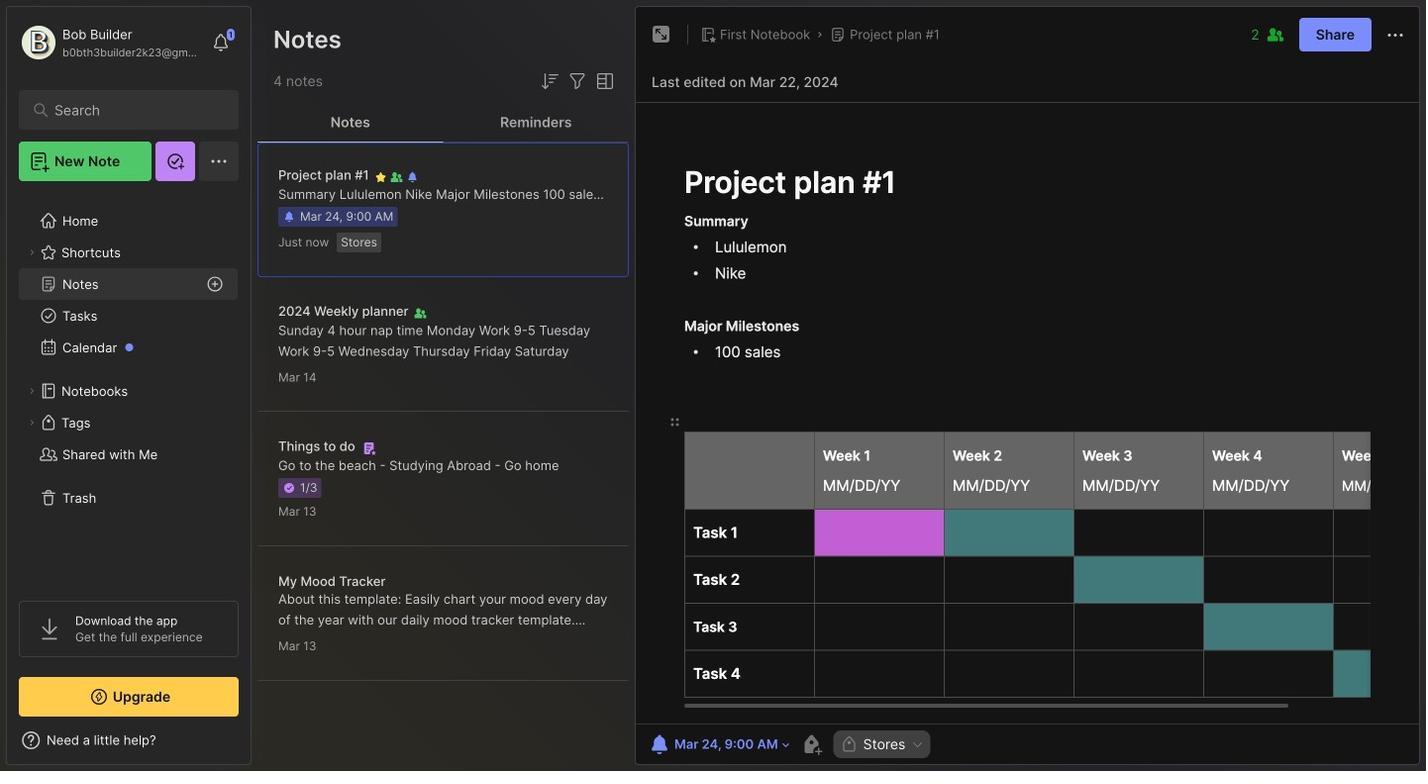 Task type: describe. For each thing, give the bounding box(es) containing it.
click to collapse image
[[250, 735, 265, 759]]

Sort options field
[[538, 69, 561, 93]]

note window element
[[635, 6, 1420, 770]]

expand tags image
[[26, 417, 38, 429]]

expand notebooks image
[[26, 385, 38, 397]]

more actions image
[[1383, 23, 1407, 47]]

none search field inside the main element
[[54, 98, 212, 122]]

View options field
[[589, 69, 617, 93]]

add tag image
[[800, 733, 824, 757]]

WHAT'S NEW field
[[7, 725, 251, 757]]



Task type: locate. For each thing, give the bounding box(es) containing it.
More actions field
[[1383, 22, 1407, 47]]

Edit reminder field
[[646, 731, 792, 759]]

Add filters field
[[565, 69, 589, 93]]

None search field
[[54, 98, 212, 122]]

add filters image
[[565, 69, 589, 93]]

Note Editor text field
[[636, 102, 1419, 724]]

tree
[[7, 193, 251, 583]]

Stores Tag actions field
[[906, 738, 924, 752]]

main element
[[0, 0, 257, 771]]

Search text field
[[54, 101, 212, 120]]

expand note image
[[650, 23, 673, 47]]

Account field
[[19, 23, 202, 62]]

tab list
[[257, 103, 629, 143]]

tree inside the main element
[[7, 193, 251, 583]]



Task type: vqa. For each thing, say whether or not it's contained in the screenshot.
top on
no



